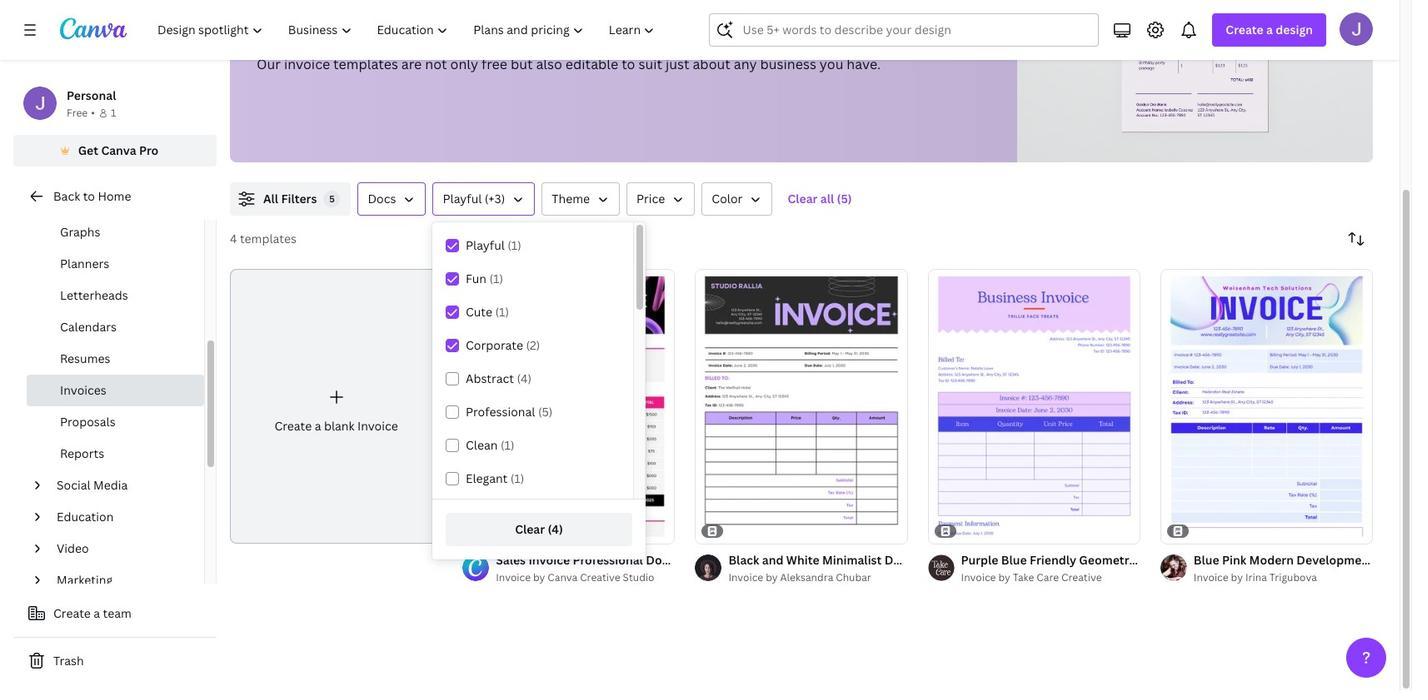 Task type: locate. For each thing, give the bounding box(es) containing it.
white
[[787, 553, 820, 568]]

2 horizontal spatial and
[[1377, 553, 1399, 568]]

templates right 4
[[240, 231, 297, 247]]

purple blue friendly geometric beauty business invoice doc image
[[928, 269, 1141, 544]]

invoice templates image
[[1018, 0, 1373, 163], [1122, 0, 1269, 132]]

doc for purple blue friendly geometric beauty business invoice doc
[[1283, 553, 1305, 568]]

blue inside blue pink modern development and it  invoice by irina trigubova
[[1194, 553, 1220, 568]]

0 horizontal spatial to
[[83, 188, 95, 204]]

letterheads
[[60, 288, 128, 303]]

and inside customize free invoice templates from canva and impress clients with a beautiful, on-brand invoice. our invoice templates are not only free but also editable to suit just about any business you have.
[[551, 33, 575, 52]]

free
[[327, 33, 353, 52], [482, 55, 508, 73]]

doc
[[1036, 553, 1058, 568], [1283, 553, 1305, 568]]

invoice down clear (4) button
[[496, 571, 531, 585]]

1 horizontal spatial to
[[622, 55, 635, 73]]

0 horizontal spatial templates
[[240, 231, 297, 247]]

(4) right abstract
[[517, 371, 532, 387]]

0 horizontal spatial creative
[[580, 571, 621, 585]]

modern
[[1250, 553, 1294, 568]]

playful
[[443, 191, 482, 207], [466, 238, 505, 253]]

2 horizontal spatial create
[[1226, 22, 1264, 38]]

invoice right blank
[[357, 418, 398, 434]]

0 vertical spatial invoice
[[356, 33, 403, 52]]

(4) up invoice by canva creative studio
[[548, 522, 563, 538]]

beautiful,
[[721, 33, 782, 52]]

social media link
[[50, 470, 194, 502]]

(1) for clean (1)
[[501, 438, 515, 453]]

0 horizontal spatial free
[[327, 33, 353, 52]]

by left aleksandra
[[766, 571, 778, 585]]

2 doc from the left
[[1283, 553, 1305, 568]]

4 by from the left
[[1231, 571, 1243, 585]]

to right back
[[83, 188, 95, 204]]

templates left are
[[333, 55, 398, 73]]

(2)
[[526, 338, 540, 353]]

creative inside purple blue friendly geometric beauty business invoice doc invoice by take care creative
[[1062, 571, 1102, 585]]

0 vertical spatial clear
[[788, 191, 818, 207]]

1 invoice templates image from the left
[[1018, 0, 1373, 163]]

social media
[[57, 478, 128, 493]]

playful left (+3)
[[443, 191, 482, 207]]

blue pink modern development and it link
[[1194, 552, 1413, 570]]

creative left studio
[[580, 571, 621, 585]]

1 horizontal spatial free
[[482, 55, 508, 73]]

(1) down 'playful (+3)' button
[[508, 238, 522, 253]]

1 horizontal spatial create
[[275, 418, 312, 434]]

by left take
[[999, 571, 1011, 585]]

playful (1)
[[466, 238, 522, 253]]

create down the "marketing" at left
[[53, 606, 91, 622]]

0 vertical spatial (5)
[[837, 191, 852, 207]]

and up also
[[551, 33, 575, 52]]

a
[[1267, 22, 1273, 38], [710, 33, 717, 52], [315, 418, 321, 434], [94, 606, 100, 622]]

a right with
[[710, 33, 717, 52]]

a left blank
[[315, 418, 321, 434]]

are
[[402, 55, 422, 73]]

templates up not
[[406, 33, 471, 52]]

(4) inside button
[[548, 522, 563, 538]]

1 horizontal spatial creative
[[1062, 571, 1102, 585]]

2 by from the left
[[766, 571, 778, 585]]

invoice.
[[849, 33, 898, 52]]

0 horizontal spatial (4)
[[517, 371, 532, 387]]

playful up fun (1)
[[466, 238, 505, 253]]

playful (+3) button
[[433, 183, 535, 216]]

0 horizontal spatial (5)
[[538, 404, 553, 420]]

creative
[[580, 571, 621, 585], [1062, 571, 1102, 585]]

1 by from the left
[[533, 571, 545, 585]]

by down pink
[[1231, 571, 1243, 585]]

(1)
[[508, 238, 522, 253], [490, 271, 503, 287], [495, 304, 509, 320], [501, 438, 515, 453], [511, 471, 524, 487]]

(5) inside button
[[837, 191, 852, 207]]

abstract
[[466, 371, 514, 387]]

not
[[425, 55, 447, 73]]

price button
[[627, 183, 695, 216]]

(1) right elegant
[[511, 471, 524, 487]]

1 horizontal spatial (5)
[[837, 191, 852, 207]]

canva
[[508, 33, 548, 52], [101, 143, 136, 158], [548, 571, 578, 585]]

invoice
[[356, 33, 403, 52], [284, 55, 330, 73]]

0 horizontal spatial blue
[[1002, 553, 1027, 568]]

(5)
[[837, 191, 852, 207], [538, 404, 553, 420]]

(1) for playful (1)
[[508, 238, 522, 253]]

playful inside button
[[443, 191, 482, 207]]

clear
[[788, 191, 818, 207], [515, 522, 545, 538]]

purple blue friendly geometric beauty business invoice doc link
[[961, 552, 1305, 570]]

1 vertical spatial (4)
[[548, 522, 563, 538]]

1 horizontal spatial (4)
[[548, 522, 563, 538]]

graphs link
[[27, 217, 204, 248]]

2 vertical spatial create
[[53, 606, 91, 622]]

creative inside invoice by canva creative studio link
[[580, 571, 621, 585]]

create left 'design'
[[1226, 22, 1264, 38]]

(5) right all
[[837, 191, 852, 207]]

Search search field
[[743, 14, 1089, 46]]

from
[[474, 33, 505, 52]]

1 horizontal spatial blue
[[1194, 553, 1220, 568]]

reports link
[[27, 438, 204, 470]]

a inside customize free invoice templates from canva and impress clients with a beautiful, on-brand invoice. our invoice templates are not only free but also editable to suit just about any business you have.
[[710, 33, 717, 52]]

business
[[761, 55, 817, 73]]

any
[[734, 55, 757, 73]]

2 blue from the left
[[1194, 553, 1220, 568]]

abstract (4)
[[466, 371, 532, 387]]

and right black
[[762, 553, 784, 568]]

create for create a design
[[1226, 22, 1264, 38]]

invoice inside blue pink modern development and it  invoice by irina trigubova
[[1194, 571, 1229, 585]]

and inside the "black and white minimalist design contractor invoice doc invoice by aleksandra chubar"
[[762, 553, 784, 568]]

1 vertical spatial canva
[[101, 143, 136, 158]]

canva inside button
[[101, 143, 136, 158]]

2 creative from the left
[[1062, 571, 1102, 585]]

doc up trigubova
[[1283, 553, 1305, 568]]

blue left pink
[[1194, 553, 1220, 568]]

by inside purple blue friendly geometric beauty business invoice doc invoice by take care creative
[[999, 571, 1011, 585]]

doc up care
[[1036, 553, 1058, 568]]

and inside blue pink modern development and it  invoice by irina trigubova
[[1377, 553, 1399, 568]]

beauty
[[1142, 553, 1183, 568]]

canva down clear (4) button
[[548, 571, 578, 585]]

to
[[622, 55, 635, 73], [83, 188, 95, 204]]

0 horizontal spatial doc
[[1036, 553, 1058, 568]]

clear left all
[[788, 191, 818, 207]]

trash
[[53, 653, 84, 669]]

5 filter options selected element
[[324, 191, 340, 208]]

(1) right clean
[[501, 438, 515, 453]]

canva up but
[[508, 33, 548, 52]]

create left blank
[[275, 418, 312, 434]]

customize free invoice templates from canva and impress clients with a beautiful, on-brand invoice. our invoice templates are not only free but also editable to suit just about any business you have.
[[257, 33, 898, 73]]

0 horizontal spatial clear
[[515, 522, 545, 538]]

(1) right the cute
[[495, 304, 509, 320]]

a inside dropdown button
[[1267, 22, 1273, 38]]

color
[[712, 191, 743, 207]]

4 templates
[[230, 231, 297, 247]]

0 vertical spatial create
[[1226, 22, 1264, 38]]

clear (4)
[[515, 522, 563, 538]]

0 vertical spatial (4)
[[517, 371, 532, 387]]

blue up take
[[1002, 553, 1027, 568]]

create a blank invoice link
[[230, 269, 443, 544]]

by
[[533, 571, 545, 585], [766, 571, 778, 585], [999, 571, 1011, 585], [1231, 571, 1243, 585]]

by down clear (4) button
[[533, 571, 545, 585]]

0 vertical spatial playful
[[443, 191, 482, 207]]

0 vertical spatial free
[[327, 33, 353, 52]]

free right the customize
[[327, 33, 353, 52]]

marketing link
[[50, 565, 194, 597]]

create inside dropdown button
[[1226, 22, 1264, 38]]

1 doc from the left
[[1036, 553, 1058, 568]]

pink
[[1223, 553, 1247, 568]]

theme button
[[542, 183, 620, 216]]

invoice down business
[[1194, 571, 1229, 585]]

1 vertical spatial clear
[[515, 522, 545, 538]]

None search field
[[710, 13, 1100, 47]]

1 vertical spatial templates
[[333, 55, 398, 73]]

0 vertical spatial canva
[[508, 33, 548, 52]]

and left it
[[1377, 553, 1399, 568]]

3 by from the left
[[999, 571, 1011, 585]]

0 horizontal spatial invoice
[[284, 55, 330, 73]]

(5) right professional
[[538, 404, 553, 420]]

black and white minimalist design contractor invoice doc image
[[695, 269, 908, 544]]

1 vertical spatial free
[[482, 55, 508, 73]]

create
[[1226, 22, 1264, 38], [275, 418, 312, 434], [53, 606, 91, 622]]

1 horizontal spatial and
[[762, 553, 784, 568]]

1 vertical spatial playful
[[466, 238, 505, 253]]

2 vertical spatial templates
[[240, 231, 297, 247]]

but
[[511, 55, 533, 73]]

invoice down the customize
[[284, 55, 330, 73]]

0 horizontal spatial and
[[551, 33, 575, 52]]

geometric
[[1080, 553, 1140, 568]]

fun (1)
[[466, 271, 503, 287]]

blue inside purple blue friendly geometric beauty business invoice doc invoice by take care creative
[[1002, 553, 1027, 568]]

1 vertical spatial (5)
[[538, 404, 553, 420]]

1 creative from the left
[[580, 571, 621, 585]]

black
[[729, 553, 760, 568]]

2 vertical spatial canva
[[548, 571, 578, 585]]

0 vertical spatial to
[[622, 55, 635, 73]]

clients
[[633, 33, 676, 52]]

1 blue from the left
[[1002, 553, 1027, 568]]

sales invoice professional doc in black pink purple tactile 3d style image
[[463, 269, 675, 544]]

invoice up are
[[356, 33, 403, 52]]

get
[[78, 143, 98, 158]]

1 horizontal spatial doc
[[1283, 553, 1305, 568]]

purple blue friendly geometric beauty business invoice doc invoice by take care creative
[[961, 553, 1305, 585]]

invoice up take
[[991, 553, 1033, 568]]

a left 'design'
[[1267, 22, 1273, 38]]

and
[[551, 33, 575, 52], [762, 553, 784, 568], [1377, 553, 1399, 568]]

doc inside purple blue friendly geometric beauty business invoice doc invoice by take care creative
[[1283, 553, 1305, 568]]

education
[[57, 509, 114, 525]]

price
[[637, 191, 665, 207]]

blue pink modern development and it contractor invoice doc image
[[1161, 269, 1373, 544]]

to left the suit
[[622, 55, 635, 73]]

2 horizontal spatial templates
[[406, 33, 471, 52]]

doc inside the "black and white minimalist design contractor invoice doc invoice by aleksandra chubar"
[[1036, 553, 1058, 568]]

1 horizontal spatial invoice
[[356, 33, 403, 52]]

create a blank invoice element
[[230, 269, 443, 544]]

canva inside customize free invoice templates from canva and impress clients with a beautiful, on-brand invoice. our invoice templates are not only free but also editable to suit just about any business you have.
[[508, 33, 548, 52]]

1 vertical spatial to
[[83, 188, 95, 204]]

take
[[1013, 571, 1035, 585]]

corporate (2)
[[466, 338, 540, 353]]

canva left pro on the top left
[[101, 143, 136, 158]]

free down from
[[482, 55, 508, 73]]

a inside button
[[94, 606, 100, 622]]

playful (+3)
[[443, 191, 505, 207]]

cute
[[466, 304, 493, 320]]

clear down elegant (1)
[[515, 522, 545, 538]]

0 horizontal spatial create
[[53, 606, 91, 622]]

1 vertical spatial create
[[275, 418, 312, 434]]

creative down the geometric
[[1062, 571, 1102, 585]]

1 horizontal spatial clear
[[788, 191, 818, 207]]

(1) for cute (1)
[[495, 304, 509, 320]]

(1) right the fun
[[490, 271, 503, 287]]

all
[[821, 191, 834, 207]]

create inside button
[[53, 606, 91, 622]]

blank
[[324, 418, 355, 434]]

a left team at left
[[94, 606, 100, 622]]

all
[[263, 191, 278, 207]]



Task type: describe. For each thing, give the bounding box(es) containing it.
elegant (1)
[[466, 471, 524, 487]]

all filters
[[263, 191, 317, 207]]

(+3)
[[485, 191, 505, 207]]

theme
[[552, 191, 590, 207]]

clear all (5) button
[[780, 183, 861, 216]]

(4) for clear (4)
[[548, 522, 563, 538]]

5
[[329, 193, 335, 205]]

playful for playful (1)
[[466, 238, 505, 253]]

team
[[103, 606, 132, 622]]

trash link
[[13, 645, 217, 678]]

invoice down black
[[729, 571, 764, 585]]

1
[[111, 106, 116, 120]]

4
[[230, 231, 237, 247]]

graphs
[[60, 224, 100, 240]]

to inside customize free invoice templates from canva and impress clients with a beautiful, on-brand invoice. our invoice templates are not only free but also editable to suit just about any business you have.
[[622, 55, 635, 73]]

purple
[[961, 553, 999, 568]]

create a design
[[1226, 22, 1313, 38]]

0 vertical spatial templates
[[406, 33, 471, 52]]

irina
[[1246, 571, 1268, 585]]

trigubova
[[1270, 571, 1317, 585]]

design
[[1276, 22, 1313, 38]]

Sort by button
[[1340, 223, 1373, 256]]

black and white minimalist design contractor invoice doc link
[[729, 552, 1058, 570]]

our
[[257, 55, 281, 73]]

proposals
[[60, 414, 116, 430]]

aleksandra
[[781, 571, 834, 585]]

calendars link
[[27, 312, 204, 343]]

education link
[[50, 502, 194, 533]]

letterheads link
[[27, 280, 204, 312]]

customize
[[257, 33, 324, 52]]

professional (5)
[[466, 404, 553, 420]]

also
[[536, 55, 562, 73]]

fun
[[466, 271, 487, 287]]

invoice by irina trigubova link
[[1194, 570, 1373, 587]]

minimalist
[[823, 553, 882, 568]]

doc for black and white minimalist design contractor invoice doc
[[1036, 553, 1058, 568]]

social
[[57, 478, 91, 493]]

blue pink modern development and it  invoice by irina trigubova
[[1194, 553, 1413, 585]]

get canva pro button
[[13, 135, 217, 167]]

playful for playful (+3)
[[443, 191, 482, 207]]

clear (4) button
[[446, 513, 633, 547]]

(1) for elegant (1)
[[511, 471, 524, 487]]

create for create a blank invoice
[[275, 418, 312, 434]]

you
[[820, 55, 844, 73]]

planners link
[[27, 248, 204, 280]]

free
[[67, 106, 88, 120]]

only
[[450, 55, 478, 73]]

invoice by take care creative link
[[961, 570, 1141, 587]]

brand
[[807, 33, 846, 52]]

invoices
[[60, 383, 107, 398]]

invoice by canva creative studio
[[496, 571, 655, 585]]

invoice by aleksandra chubar link
[[729, 570, 908, 587]]

resumes
[[60, 351, 110, 367]]

on-
[[786, 33, 807, 52]]

it
[[1401, 553, 1412, 568]]

a for create a blank invoice
[[315, 418, 321, 434]]

invoice down purple
[[961, 571, 996, 585]]

planners
[[60, 256, 109, 272]]

create a design button
[[1213, 13, 1327, 47]]

elegant
[[466, 471, 508, 487]]

clear for clear (4)
[[515, 522, 545, 538]]

1 horizontal spatial templates
[[333, 55, 398, 73]]

proposals link
[[27, 407, 204, 438]]

2 invoice templates image from the left
[[1122, 0, 1269, 132]]

personal
[[67, 88, 116, 103]]

black and white minimalist design contractor invoice doc invoice by aleksandra chubar
[[729, 553, 1058, 585]]

professional
[[466, 404, 535, 420]]

a for create a team
[[94, 606, 100, 622]]

business
[[1185, 553, 1236, 568]]

care
[[1037, 571, 1059, 585]]

media
[[93, 478, 128, 493]]

docs
[[368, 191, 396, 207]]

create a blank invoice
[[275, 418, 398, 434]]

by inside the "black and white minimalist design contractor invoice doc invoice by aleksandra chubar"
[[766, 571, 778, 585]]

video link
[[50, 533, 194, 565]]

friendly
[[1030, 553, 1077, 568]]

invoice up irina
[[1238, 553, 1280, 568]]

filters
[[281, 191, 317, 207]]

just
[[666, 55, 690, 73]]

editable
[[566, 55, 619, 73]]

pro
[[139, 143, 159, 158]]

a for create a design
[[1267, 22, 1273, 38]]

top level navigation element
[[147, 13, 670, 47]]

with
[[679, 33, 707, 52]]

1 vertical spatial invoice
[[284, 55, 330, 73]]

by inside blue pink modern development and it  invoice by irina trigubova
[[1231, 571, 1243, 585]]

chubar
[[836, 571, 872, 585]]

home
[[98, 188, 131, 204]]

free •
[[67, 106, 95, 120]]

(1) for fun (1)
[[490, 271, 503, 287]]

resumes link
[[27, 343, 204, 375]]

reports
[[60, 446, 104, 462]]

clean (1)
[[466, 438, 515, 453]]

have.
[[847, 55, 881, 73]]

jacob simon image
[[1340, 13, 1373, 46]]

create a team
[[53, 606, 132, 622]]

video
[[57, 541, 89, 557]]

clear all (5)
[[788, 191, 852, 207]]

(4) for abstract (4)
[[517, 371, 532, 387]]

clear for clear all (5)
[[788, 191, 818, 207]]

•
[[91, 106, 95, 120]]

design
[[885, 553, 924, 568]]

marketing
[[57, 573, 113, 588]]

get canva pro
[[78, 143, 159, 158]]

create for create a team
[[53, 606, 91, 622]]

contractor
[[926, 553, 989, 568]]



Task type: vqa. For each thing, say whether or not it's contained in the screenshot.
Stories
no



